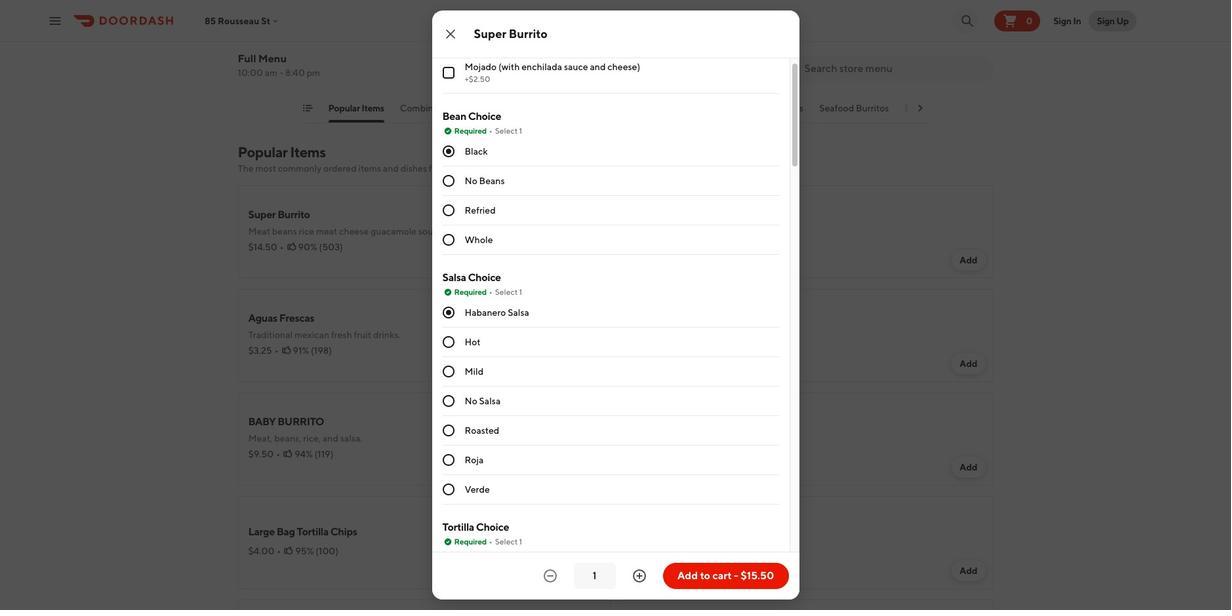 Task type: describe. For each thing, give the bounding box(es) containing it.
to inside 'mojado (with enchilada sauce and cheese) (optional) • select up to 1'
[[523, 41, 531, 51]]

verde
[[465, 485, 490, 495]]

add to cart - $15.50 button
[[663, 563, 789, 590]]

• select 1 for bean choice
[[489, 126, 522, 136]]

85
[[205, 15, 216, 26]]

(with for mojado (with enchilada sauce and cheese) +$2.50
[[498, 62, 520, 72]]

0 horizontal spatial salsa
[[442, 272, 466, 284]]

$5.15
[[631, 546, 654, 557]]

add inside 'button'
[[677, 570, 698, 582]]

2 burritos from the left
[[905, 103, 938, 113]]

full
[[238, 52, 256, 65]]

sign in link
[[1046, 8, 1089, 34]]

combinations
[[400, 103, 459, 113]]

hot
[[465, 337, 481, 348]]

1 inside 'mojado (with enchilada sauce and cheese) (optional) • select up to 1'
[[532, 41, 535, 51]]

sour
[[418, 226, 436, 237]]

sign for sign up
[[1097, 15, 1115, 26]]

mojado for mojado (with enchilada sauce and cheese) +$2.50
[[465, 62, 497, 72]]

Hot radio
[[442, 336, 454, 348]]

up
[[512, 41, 522, 51]]

• right $9.50
[[276, 449, 280, 460]]

$3.25 •
[[248, 346, 278, 356]]

Refried radio
[[442, 205, 454, 216]]

meat
[[248, 226, 270, 237]]

traditional
[[248, 330, 293, 340]]

no beans
[[465, 176, 505, 186]]

rousseau
[[218, 15, 259, 26]]

90% (503)
[[298, 242, 343, 253]]

cheese
[[339, 226, 369, 237]]

am
[[265, 68, 278, 78]]

nachos
[[474, 103, 506, 113]]

96%
[[678, 443, 696, 453]]

Mild radio
[[442, 366, 454, 378]]

8:40
[[285, 68, 305, 78]]

salsa choice group
[[442, 271, 779, 505]]

menu
[[258, 52, 287, 65]]

$5.15 •
[[631, 546, 660, 557]]

salsa choice
[[442, 272, 501, 284]]

specials
[[769, 103, 804, 113]]

$15.50
[[741, 570, 774, 582]]

rice
[[299, 226, 314, 237]]

cheese) for mojado (with enchilada sauce and cheese) (optional) • select up to 1
[[600, 26, 636, 38]]

• inside salsa choice "group"
[[489, 287, 492, 297]]

required for salsa
[[454, 287, 486, 297]]

baby
[[248, 416, 276, 428]]

85 rousseau st
[[205, 15, 270, 26]]

beans
[[272, 226, 297, 237]]

$9.50 •
[[248, 449, 280, 460]]

sign up link
[[1089, 10, 1137, 31]]

baby burrito meat, beans, rice, and salsa.
[[248, 416, 362, 444]]

and inside the baby burrito meat, beans, rice, and salsa.
[[323, 434, 338, 444]]

full menu 10:00 am - 8:40 pm
[[238, 52, 320, 78]]

Verde radio
[[442, 484, 454, 496]]

+$2.50
[[465, 74, 490, 84]]

91% (198)
[[293, 346, 332, 356]]

popular items
[[328, 103, 384, 113]]

tortilla choice group
[[442, 521, 779, 611]]

No Salsa radio
[[442, 395, 454, 407]]

popular items the most commonly ordered items and dishes from this store
[[238, 144, 488, 174]]

and inside super burrito meat beans rice meat cheese guacamole sour cream lettuce tomato and salsa.
[[529, 226, 545, 237]]

super for super burrito meat beans rice meat cheese guacamole sour cream lettuce tomato and salsa.
[[248, 209, 276, 221]]

(119)
[[315, 449, 333, 460]]

bean
[[442, 110, 466, 123]]

super for super burrito
[[474, 27, 506, 41]]

open menu image
[[47, 13, 63, 29]]

refried
[[465, 205, 496, 216]]

mojado for mojado (with enchilada sauce and cheese) (optional) • select up to 1
[[442, 26, 478, 38]]

$4.00 • for 96% (90)
[[631, 443, 664, 453]]

1 for bean choice
[[519, 126, 522, 136]]

(503)
[[319, 242, 343, 253]]

87% (110)
[[675, 546, 714, 557]]

(110)
[[694, 546, 714, 557]]

Whole radio
[[442, 234, 454, 246]]

cart
[[713, 570, 732, 582]]

drinks.
[[373, 330, 401, 340]]

habanero
[[465, 308, 506, 318]]

burrito
[[278, 416, 324, 428]]

rice,
[[303, 434, 321, 444]]

• select 1 for salsa choice
[[489, 287, 522, 297]]

increase quantity by 1 image
[[631, 569, 647, 584]]

pm
[[307, 68, 320, 78]]

85 rousseau st button
[[205, 15, 281, 26]]

and inside the mojado (with enchilada sauce and cheese) +$2.50
[[590, 62, 606, 72]]

nachos button
[[474, 102, 506, 123]]

aguas
[[248, 312, 277, 325]]

(100)
[[316, 546, 338, 557]]

• inside 'mojado (with enchilada sauce and cheese) (optional) • select up to 1'
[[482, 41, 485, 51]]

popular for popular items
[[328, 103, 360, 113]]

Current quantity is 1 number field
[[581, 569, 608, 584]]

large bag tortilla chips
[[248, 526, 357, 538]]

from
[[429, 163, 448, 174]]

burritos inside button
[[856, 103, 889, 113]]

whole
[[465, 235, 493, 245]]

close super burrito image
[[442, 26, 458, 42]]

select inside 'mojado (with enchilada sauce and cheese) (optional) • select up to 1'
[[488, 41, 511, 51]]

- inside 'button'
[[734, 570, 738, 582]]

no salsa
[[465, 396, 501, 407]]

super burrito
[[474, 27, 548, 41]]

1 for salsa choice
[[519, 287, 522, 297]]

decrease quantity by 1 image
[[542, 569, 558, 584]]

seafood burritos
[[819, 103, 889, 113]]

habanero salsa
[[465, 308, 529, 318]]

fresh
[[331, 330, 352, 340]]

beans
[[479, 176, 505, 186]]

95% (100)
[[295, 546, 338, 557]]

tortilla choice
[[442, 521, 509, 534]]

(optional)
[[442, 41, 480, 51]]



Task type: locate. For each thing, give the bounding box(es) containing it.
items for popular items the most commonly ordered items and dishes from this store
[[290, 144, 326, 161]]

scroll menu navigation right image
[[915, 103, 925, 113]]

sign
[[1054, 15, 1072, 26], [1097, 15, 1115, 26]]

super inside super burrito meat beans rice meat cheese guacamole sour cream lettuce tomato and salsa.
[[248, 209, 276, 221]]

and inside popular items the most commonly ordered items and dishes from this store
[[383, 163, 399, 174]]

chips
[[330, 526, 357, 538]]

0 horizontal spatial $4.00
[[248, 546, 274, 557]]

(with down up
[[498, 62, 520, 72]]

0 vertical spatial cheese)
[[600, 26, 636, 38]]

bag
[[277, 526, 295, 538]]

choice
[[468, 110, 501, 123], [468, 272, 501, 284], [476, 521, 509, 534]]

(with inside the mojado (with enchilada sauce and cheese) +$2.50
[[498, 62, 520, 72]]

0 horizontal spatial salsa.
[[340, 434, 362, 444]]

enchilada inside 'mojado (with enchilada sauce and cheese) (optional) • select up to 1'
[[505, 26, 550, 38]]

cheese) inside 'mojado (with enchilada sauce and cheese) (optional) • select up to 1'
[[600, 26, 636, 38]]

• down beans
[[280, 242, 284, 253]]

cream
[[438, 226, 464, 237]]

1 • select 1 from the top
[[489, 126, 522, 136]]

select down the super burrito
[[488, 41, 511, 51]]

0
[[1026, 15, 1033, 26]]

2 vertical spatial choice
[[476, 521, 509, 534]]

burrito for super burrito
[[509, 27, 548, 41]]

2 required from the top
[[454, 287, 486, 297]]

and right tomato
[[529, 226, 545, 237]]

0 vertical spatial $4.00 •
[[631, 443, 664, 453]]

0 vertical spatial no
[[465, 176, 477, 186]]

1 vertical spatial items
[[290, 144, 326, 161]]

burrito up beans
[[278, 209, 310, 221]]

• select 1 inside tortilla choice group
[[489, 537, 522, 547]]

$4.00 left 96%
[[631, 443, 657, 453]]

1 horizontal spatial to
[[700, 570, 710, 582]]

super inside dialog
[[474, 27, 506, 41]]

enchilada for mojado (with enchilada sauce and cheese) +$2.50
[[522, 62, 562, 72]]

0 vertical spatial salsa.
[[547, 226, 569, 237]]

0 vertical spatial burrito
[[509, 27, 548, 41]]

choice right bean
[[468, 110, 501, 123]]

fruit
[[354, 330, 371, 340]]

95%
[[295, 546, 314, 557]]

1 vertical spatial to
[[700, 570, 710, 582]]

enchilada for mojado (with enchilada sauce and cheese) (optional) • select up to 1
[[505, 26, 550, 38]]

sauce inside 'mojado (with enchilada sauce and cheese) (optional) • select up to 1'
[[552, 26, 579, 38]]

mojado (with enchilada sauce and cheese) +$2.50
[[465, 62, 640, 84]]

• up 'habanero'
[[489, 287, 492, 297]]

popular up most
[[238, 144, 287, 161]]

0 horizontal spatial popular
[[238, 144, 287, 161]]

1 horizontal spatial burritos
[[905, 103, 938, 113]]

1 vertical spatial sauce
[[564, 62, 588, 72]]

mojado up '(optional)'
[[442, 26, 478, 38]]

select up 'habanero salsa'
[[495, 287, 518, 297]]

mojado (with enchilada sauce and cheese) group
[[442, 25, 779, 94]]

salsa. inside the baby burrito meat, beans, rice, and salsa.
[[340, 434, 362, 444]]

mild
[[465, 367, 484, 377]]

$3.25
[[248, 346, 272, 356]]

3 • select 1 from the top
[[489, 537, 522, 547]]

meat
[[316, 226, 337, 237]]

- inside full menu 10:00 am - 8:40 pm
[[279, 68, 283, 78]]

sauce up the mojado (with enchilada sauce and cheese) +$2.50 on the top
[[552, 26, 579, 38]]

tortilla down verde 'option'
[[442, 521, 474, 534]]

• select 1 down nachos button
[[489, 126, 522, 136]]

salsa up habanero salsa option
[[442, 272, 466, 284]]

$4.00 down large
[[248, 546, 274, 557]]

sauce inside the mojado (with enchilada sauce and cheese) +$2.50
[[564, 62, 588, 72]]

(with
[[480, 26, 503, 38], [498, 62, 520, 72]]

select inside tortilla choice group
[[495, 537, 518, 547]]

super up meat
[[248, 209, 276, 221]]

1 horizontal spatial -
[[734, 570, 738, 582]]

super burrito dialog
[[432, 0, 799, 611]]

salsa. inside super burrito meat beans rice meat cheese guacamole sour cream lettuce tomato and salsa.
[[547, 226, 569, 237]]

seafood for seafood specials
[[733, 103, 767, 113]]

choice down verde
[[476, 521, 509, 534]]

seafood for seafood burritos
[[819, 103, 854, 113]]

sign left up
[[1097, 15, 1115, 26]]

select down nachos button
[[495, 126, 518, 136]]

seafood burritos button
[[819, 102, 889, 123]]

$4.00 for 95%
[[248, 546, 274, 557]]

items inside popular items the most commonly ordered items and dishes from this store
[[290, 144, 326, 161]]

• select 1
[[489, 126, 522, 136], [489, 287, 522, 297], [489, 537, 522, 547]]

(with right "close super burrito" "icon" at top
[[480, 26, 503, 38]]

2 • select 1 from the top
[[489, 287, 522, 297]]

0 vertical spatial salsa
[[442, 272, 466, 284]]

sign in
[[1054, 15, 1081, 26]]

• right $3.25
[[275, 346, 278, 356]]

salsa
[[442, 272, 466, 284], [508, 308, 529, 318], [479, 396, 501, 407]]

0 horizontal spatial sign
[[1054, 15, 1072, 26]]

choice for tortilla choice
[[476, 521, 509, 534]]

seafood inside button
[[733, 103, 767, 113]]

select inside bean choice group
[[495, 126, 518, 136]]

1 vertical spatial $4.00 •
[[248, 546, 281, 557]]

1 horizontal spatial salsa.
[[547, 226, 569, 237]]

seafood right 'specials'
[[819, 103, 854, 113]]

select for salsa choice
[[495, 287, 518, 297]]

popular inside popular items the most commonly ordered items and dishes from this store
[[238, 144, 287, 161]]

burrito inside super burrito meat beans rice meat cheese guacamole sour cream lettuce tomato and salsa.
[[278, 209, 310, 221]]

•
[[482, 41, 485, 51], [489, 126, 492, 136], [280, 242, 284, 253], [489, 287, 492, 297], [275, 346, 278, 356], [660, 443, 664, 453], [276, 449, 280, 460], [489, 537, 492, 547], [277, 546, 281, 557], [657, 546, 660, 557]]

0 horizontal spatial to
[[523, 41, 531, 51]]

1 vertical spatial salsa
[[508, 308, 529, 318]]

1 inside tortilla choice group
[[519, 537, 522, 547]]

1 horizontal spatial seafood
[[819, 103, 854, 113]]

(with inside 'mojado (with enchilada sauce and cheese) (optional) • select up to 1'
[[480, 26, 503, 38]]

$4.00 • down large
[[248, 546, 281, 557]]

1 horizontal spatial $4.00 •
[[631, 443, 664, 453]]

3 required from the top
[[454, 537, 486, 547]]

popular for popular items the most commonly ordered items and dishes from this store
[[238, 144, 287, 161]]

Roja radio
[[442, 455, 454, 466]]

super burrito meat beans rice meat cheese guacamole sour cream lettuce tomato and salsa.
[[248, 209, 569, 237]]

mojado up +$2.50
[[465, 62, 497, 72]]

- right am on the left top of page
[[279, 68, 283, 78]]

0 vertical spatial enchilada
[[505, 26, 550, 38]]

0 horizontal spatial super
[[248, 209, 276, 221]]

0 vertical spatial super
[[474, 27, 506, 41]]

super up '(optional)'
[[474, 27, 506, 41]]

mexican
[[294, 330, 329, 340]]

items
[[362, 103, 384, 113], [290, 144, 326, 161]]

mojado inside 'mojado (with enchilada sauce and cheese) (optional) • select up to 1'
[[442, 26, 478, 38]]

- right the cart
[[734, 570, 738, 582]]

None checkbox
[[442, 67, 454, 79]]

0 vertical spatial -
[[279, 68, 283, 78]]

1 vertical spatial popular
[[238, 144, 287, 161]]

burrito
[[509, 27, 548, 41], [278, 209, 310, 221]]

up
[[1116, 15, 1129, 26]]

$4.00 • left 96%
[[631, 443, 664, 453]]

required for bean
[[454, 126, 486, 136]]

0 vertical spatial sauce
[[552, 26, 579, 38]]

0 horizontal spatial tortilla
[[297, 526, 329, 538]]

2 vertical spatial • select 1
[[489, 537, 522, 547]]

select for tortilla choice
[[495, 537, 518, 547]]

no right "no salsa" radio
[[465, 396, 477, 407]]

baby burrito image
[[517, 393, 610, 486]]

sauce for mojado (with enchilada sauce and cheese) (optional) • select up to 1
[[552, 26, 579, 38]]

select
[[488, 41, 511, 51], [495, 126, 518, 136], [495, 287, 518, 297], [495, 537, 518, 547]]

sauce for mojado (with enchilada sauce and cheese) +$2.50
[[564, 62, 588, 72]]

sign up
[[1097, 15, 1129, 26]]

mojado
[[442, 26, 478, 38], [465, 62, 497, 72]]

1 for tortilla choice
[[519, 537, 522, 547]]

1 horizontal spatial $4.00
[[631, 443, 657, 453]]

items up 'commonly'
[[290, 144, 326, 161]]

1 inside bean choice group
[[519, 126, 522, 136]]

0 horizontal spatial -
[[279, 68, 283, 78]]

in
[[1073, 15, 1081, 26]]

0 vertical spatial $4.00
[[631, 443, 657, 453]]

1 vertical spatial required
[[454, 287, 486, 297]]

st
[[261, 15, 270, 26]]

0 horizontal spatial burrito
[[278, 209, 310, 221]]

add button
[[569, 250, 602, 271], [952, 250, 985, 271], [569, 354, 602, 375], [952, 354, 985, 375], [952, 457, 985, 478], [569, 561, 602, 582], [952, 561, 985, 582]]

0 vertical spatial items
[[362, 103, 384, 113]]

no
[[465, 176, 477, 186], [465, 396, 477, 407]]

burritos
[[856, 103, 889, 113], [905, 103, 938, 113]]

96% (90)
[[678, 443, 717, 453]]

1 horizontal spatial sign
[[1097, 15, 1115, 26]]

super
[[474, 27, 506, 41], [248, 209, 276, 221]]

0 vertical spatial to
[[523, 41, 531, 51]]

1 vertical spatial burrito
[[278, 209, 310, 221]]

1 horizontal spatial burrito
[[509, 27, 548, 41]]

sign for sign in
[[1054, 15, 1072, 26]]

items
[[358, 163, 381, 174]]

popular
[[328, 103, 360, 113], [238, 144, 287, 161]]

0 horizontal spatial seafood
[[733, 103, 767, 113]]

0 vertical spatial choice
[[468, 110, 501, 123]]

1 sign from the left
[[1054, 15, 1072, 26]]

salsa right 'habanero'
[[508, 308, 529, 318]]

• select 1 down tortilla choice
[[489, 537, 522, 547]]

select inside salsa choice "group"
[[495, 287, 518, 297]]

no inside bean choice group
[[465, 176, 477, 186]]

to left the cart
[[700, 570, 710, 582]]

1 vertical spatial super
[[248, 209, 276, 221]]

1 no from the top
[[465, 176, 477, 186]]

90%
[[298, 242, 317, 253]]

salsa for habanero salsa
[[508, 308, 529, 318]]

2 vertical spatial salsa
[[479, 396, 501, 407]]

large bag tortilla chips image
[[517, 497, 610, 590]]

aguas frescas traditional mexican fresh fruit drinks.
[[248, 312, 401, 340]]

commonly
[[278, 163, 322, 174]]

1 horizontal spatial salsa
[[479, 396, 501, 407]]

select down tortilla choice
[[495, 537, 518, 547]]

salsa up roasted
[[479, 396, 501, 407]]

add to cart - $15.50
[[677, 570, 774, 582]]

Black radio
[[442, 146, 454, 157]]

• select 1 for tortilla choice
[[489, 537, 522, 547]]

91%
[[293, 346, 309, 356]]

1 horizontal spatial items
[[362, 103, 384, 113]]

dishes
[[401, 163, 427, 174]]

seafood specials
[[733, 103, 804, 113]]

tortilla inside group
[[442, 521, 474, 534]]

enchilada inside the mojado (with enchilada sauce and cheese) +$2.50
[[522, 62, 562, 72]]

salsa for no salsa
[[479, 396, 501, 407]]

no down the store
[[465, 176, 477, 186]]

1 vertical spatial • select 1
[[489, 287, 522, 297]]

seafood specials button
[[733, 102, 804, 123]]

popular up popular items the most commonly ordered items and dishes from this store
[[328, 103, 360, 113]]

1 vertical spatial -
[[734, 570, 738, 582]]

1 vertical spatial mojado
[[465, 62, 497, 72]]

1 inside salsa choice "group"
[[519, 287, 522, 297]]

1 vertical spatial salsa.
[[340, 434, 362, 444]]

black
[[465, 146, 488, 157]]

2 horizontal spatial salsa
[[508, 308, 529, 318]]

• select 1 inside salsa choice "group"
[[489, 287, 522, 297]]

• down nachos button
[[489, 126, 492, 136]]

Item Search search field
[[804, 62, 983, 76]]

• select 1 up 'habanero salsa'
[[489, 287, 522, 297]]

$9.50
[[248, 449, 274, 460]]

seafood left 'specials'
[[733, 103, 767, 113]]

and right the items
[[383, 163, 399, 174]]

2 sign from the left
[[1097, 15, 1115, 26]]

$4.00
[[631, 443, 657, 453], [248, 546, 274, 557]]

1 vertical spatial $4.00
[[248, 546, 274, 557]]

1 vertical spatial choice
[[468, 272, 501, 284]]

required inside salsa choice "group"
[[454, 287, 486, 297]]

required inside tortilla choice group
[[454, 537, 486, 547]]

enchilada down 'mojado (with enchilada sauce and cheese) (optional) • select up to 1'
[[522, 62, 562, 72]]

sign left in
[[1054, 15, 1072, 26]]

0 vertical spatial • select 1
[[489, 126, 522, 136]]

1 horizontal spatial tortilla
[[442, 521, 474, 534]]

burrito inside dialog
[[509, 27, 548, 41]]

required for tortilla
[[454, 537, 486, 547]]

and down 'mojado (with enchilada sauce and cheese) (optional) • select up to 1'
[[590, 62, 606, 72]]

Roasted radio
[[442, 425, 454, 437]]

94%
[[295, 449, 313, 460]]

$4.00 for 96%
[[631, 443, 657, 453]]

1 seafood from the left
[[733, 103, 767, 113]]

2 seafood from the left
[[819, 103, 854, 113]]

burrito up up
[[509, 27, 548, 41]]

none checkbox inside mojado (with enchilada sauce and cheese) group
[[442, 67, 454, 79]]

burrito for super burrito meat beans rice meat cheese guacamole sour cream lettuce tomato and salsa.
[[278, 209, 310, 221]]

the
[[238, 163, 254, 174]]

tortilla up 95% (100)
[[297, 526, 329, 538]]

$4.00 • for 95% (100)
[[248, 546, 281, 557]]

and inside 'mojado (with enchilada sauce and cheese) (optional) • select up to 1'
[[581, 26, 598, 38]]

cheese) for mojado (with enchilada sauce and cheese) +$2.50
[[608, 62, 640, 72]]

required down salsa choice
[[454, 287, 486, 297]]

0 vertical spatial mojado
[[442, 26, 478, 38]]

2 no from the top
[[465, 396, 477, 407]]

items for popular items
[[362, 103, 384, 113]]

seafood inside button
[[819, 103, 854, 113]]

• right $5.15
[[657, 546, 660, 557]]

1 horizontal spatial super
[[474, 27, 506, 41]]

(198)
[[311, 346, 332, 356]]

• right '(optional)'
[[482, 41, 485, 51]]

salsa. right rice,
[[340, 434, 362, 444]]

• inside bean choice group
[[489, 126, 492, 136]]

items up popular items the most commonly ordered items and dishes from this store
[[362, 103, 384, 113]]

store
[[467, 163, 488, 174]]

choice for bean choice
[[468, 110, 501, 123]]

large
[[248, 526, 275, 538]]

no inside salsa choice "group"
[[465, 396, 477, 407]]

0 vertical spatial required
[[454, 126, 486, 136]]

1 burritos from the left
[[856, 103, 889, 113]]

bean choice
[[442, 110, 501, 123]]

required down bean choice
[[454, 126, 486, 136]]

most
[[255, 163, 276, 174]]

choice for salsa choice
[[468, 272, 501, 284]]

guacamole
[[371, 226, 417, 237]]

bean choice group
[[442, 110, 779, 255]]

salsa. right tomato
[[547, 226, 569, 237]]

• down bag on the left of the page
[[277, 546, 281, 557]]

lettuce
[[466, 226, 496, 237]]

enchilada up up
[[505, 26, 550, 38]]

no for no salsa
[[465, 396, 477, 407]]

1 vertical spatial no
[[465, 396, 477, 407]]

• left 96%
[[660, 443, 664, 453]]

0 vertical spatial (with
[[480, 26, 503, 38]]

mojado inside the mojado (with enchilada sauce and cheese) +$2.50
[[465, 62, 497, 72]]

87%
[[675, 546, 692, 557]]

2 vertical spatial required
[[454, 537, 486, 547]]

1 vertical spatial cheese)
[[608, 62, 640, 72]]

No Beans radio
[[442, 175, 454, 187]]

no for no beans
[[465, 176, 477, 186]]

• down tortilla choice
[[489, 537, 492, 547]]

sauce down 'mojado (with enchilada sauce and cheese) (optional) • select up to 1'
[[564, 62, 588, 72]]

1 horizontal spatial popular
[[328, 103, 360, 113]]

1 required from the top
[[454, 126, 486, 136]]

to right up
[[523, 41, 531, 51]]

(with for mojado (with enchilada sauce and cheese) (optional) • select up to 1
[[480, 26, 503, 38]]

burritos button
[[905, 102, 938, 123]]

combinations button
[[400, 102, 459, 123]]

to inside 'button'
[[700, 570, 710, 582]]

choice up 'habanero'
[[468, 272, 501, 284]]

and
[[581, 26, 598, 38], [590, 62, 606, 72], [383, 163, 399, 174], [529, 226, 545, 237], [323, 434, 338, 444]]

1 vertical spatial enchilada
[[522, 62, 562, 72]]

• inside tortilla choice group
[[489, 537, 492, 547]]

roja
[[465, 455, 484, 466]]

Habanero Salsa radio
[[442, 307, 454, 319]]

0 horizontal spatial burritos
[[856, 103, 889, 113]]

required down tortilla choice
[[454, 537, 486, 547]]

ordered
[[323, 163, 357, 174]]

and up the mojado (with enchilada sauce and cheese) +$2.50 on the top
[[581, 26, 598, 38]]

• select 1 inside bean choice group
[[489, 126, 522, 136]]

choice inside "group"
[[468, 272, 501, 284]]

0 vertical spatial popular
[[328, 103, 360, 113]]

(90)
[[698, 443, 717, 453]]

required inside bean choice group
[[454, 126, 486, 136]]

1 vertical spatial (with
[[498, 62, 520, 72]]

and up "(119)"
[[323, 434, 338, 444]]

cheese) inside the mojado (with enchilada sauce and cheese) +$2.50
[[608, 62, 640, 72]]

select for bean choice
[[495, 126, 518, 136]]

0 horizontal spatial items
[[290, 144, 326, 161]]

0 horizontal spatial $4.00 •
[[248, 546, 281, 557]]



Task type: vqa. For each thing, say whether or not it's contained in the screenshot.
$4.00 • associated with 96% (90)
yes



